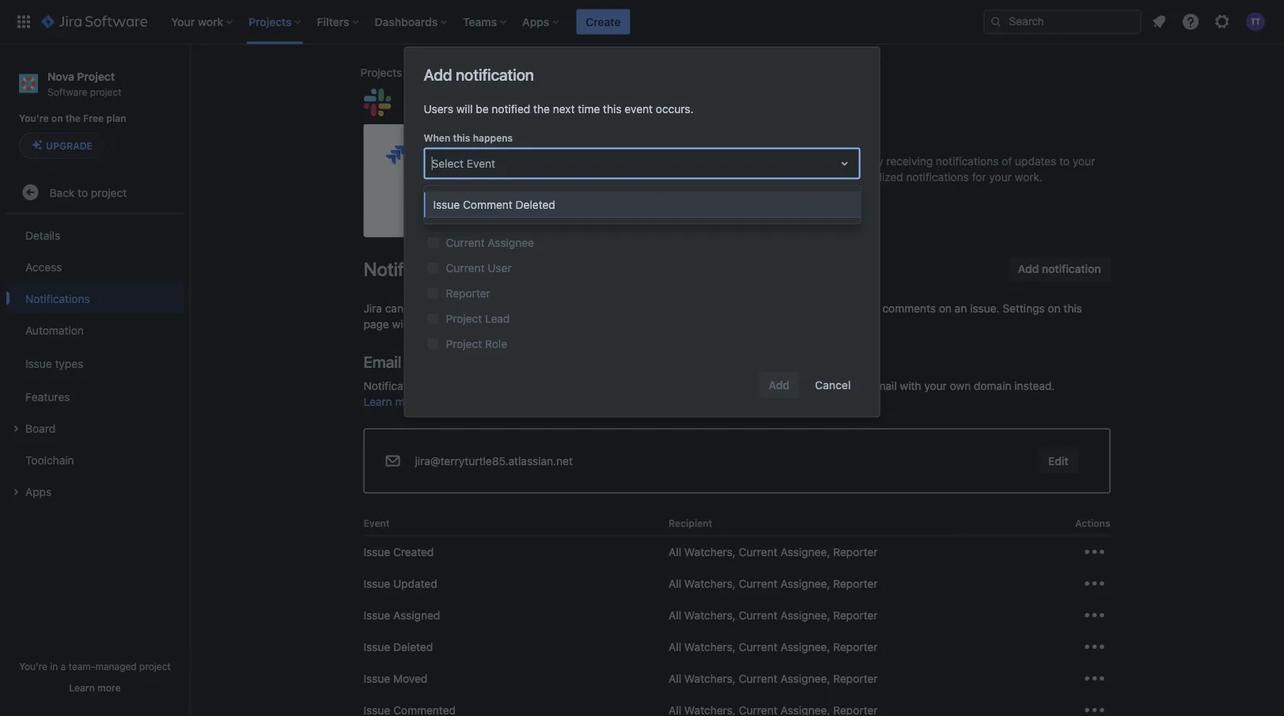 Task type: describe. For each thing, give the bounding box(es) containing it.
user
[[488, 261, 512, 274]]

projects
[[360, 66, 402, 79]]

email
[[364, 352, 401, 371]]

notification
[[364, 379, 423, 392]]

issue
[[699, 301, 725, 315]]

email inside email notification emails for this project can be sent directly from jira software, or you can use a custom email with your own domain instead. learn more about sending emails from your domain
[[870, 379, 897, 392]]

projects
[[780, 171, 822, 184]]

search image
[[990, 15, 1003, 28]]

1 vertical spatial emails
[[500, 395, 533, 408]]

to inside add notification dialog
[[515, 186, 525, 197]]

or inside the "stay on top of your work by receiving notifications of updates to your team's projects or personalized notifications for your work."
[[825, 171, 835, 184]]

learn inside email notification emails for this project can be sent directly from jira software, or you can use a custom email with your own domain instead. learn more about sending emails from your domain
[[364, 395, 392, 408]]

updates
[[1015, 155, 1057, 168]]

nova for nova project
[[421, 66, 447, 79]]

project right the managed
[[139, 661, 171, 672]]

you're for you're in a team-managed project
[[19, 661, 47, 672]]

projects link
[[360, 63, 402, 82]]

on up upgrade button
[[51, 113, 63, 124]]

all for created
[[669, 545, 681, 558]]

project inside email notification emails for this project can be sent directly from jira software, or you can use a custom email with your own domain instead. learn more about sending emails from your domain
[[500, 379, 536, 392]]

get started
[[743, 193, 803, 206]]

cancel button
[[806, 372, 861, 398]]

-
[[728, 301, 733, 315]]

current for issue updated
[[739, 577, 778, 590]]

plan
[[106, 113, 126, 124]]

by inside the "stay on top of your work by receiving notifications of updates to your team's projects or personalized notifications for your work."
[[871, 155, 883, 168]]

example,
[[753, 301, 799, 315]]

all for assigned
[[669, 608, 681, 622]]

you
[[756, 379, 775, 392]]

details link
[[6, 219, 184, 251]]

features
[[25, 390, 70, 403]]

issue for issue comment deleted
[[433, 198, 460, 211]]

when
[[424, 133, 450, 144]]

assignee, for issue assigned
[[781, 608, 830, 622]]

to inside the "stay on top of your work by receiving notifications of updates to your team's projects or personalized notifications for your work."
[[1060, 155, 1070, 168]]

toolchain
[[25, 453, 74, 466]]

2 an from the left
[[683, 301, 696, 315]]

issue updated
[[364, 577, 437, 590]]

personalized
[[838, 171, 903, 184]]

directly
[[601, 379, 639, 392]]

project for project lead
[[446, 312, 482, 325]]

or inside email notification emails for this project can be sent directly from jira software, or you can use a custom email with your own domain instead. learn more about sending emails from your domain
[[743, 379, 753, 392]]

0 vertical spatial domain
[[974, 379, 1012, 392]]

a inside jira can send people or roles an email when events happen on an issue - for example, when someone comments on an issue. settings on this page will be overridden by a user's
[[501, 317, 507, 330]]

more inside button
[[97, 682, 121, 693]]

open image
[[835, 154, 854, 173]]

current user
[[446, 261, 512, 274]]

current for issue deleted
[[739, 640, 778, 653]]

edit
[[1048, 454, 1069, 467]]

send
[[425, 186, 449, 197]]

details
[[25, 229, 60, 242]]

all watchers, current assignee, reporter for issue updated
[[669, 577, 878, 590]]

2 when from the left
[[802, 301, 830, 315]]

email notification emails for this project can be sent directly from jira software, or you can use a custom email with your own domain instead. learn more about sending emails from your domain
[[364, 352, 1055, 408]]

2 horizontal spatial can
[[778, 379, 796, 392]]

issue deleted
[[364, 640, 433, 653]]

0 vertical spatial from
[[642, 379, 666, 392]]

0 horizontal spatial the
[[65, 113, 81, 124]]

issue for issue assigned
[[364, 608, 390, 622]]

1 horizontal spatial can
[[539, 379, 557, 392]]

role
[[485, 337, 507, 350]]

team-
[[69, 661, 95, 672]]

a right in
[[61, 661, 66, 672]]

you're for you're on the free plan
[[19, 113, 49, 124]]

issue for issue deleted
[[364, 640, 390, 653]]

1 when from the left
[[559, 301, 587, 315]]

2 of from the left
[[1002, 155, 1012, 168]]

people
[[434, 301, 469, 315]]

notification for the add notification button
[[1042, 262, 1101, 275]]

started
[[765, 193, 803, 206]]

happens
[[473, 133, 513, 144]]

time
[[578, 102, 600, 116]]

assignee, for issue moved
[[781, 672, 830, 685]]

watchers
[[462, 210, 510, 224]]

access
[[25, 260, 62, 273]]

When this happens text field
[[432, 155, 435, 171]]

1 vertical spatial notification
[[460, 186, 513, 197]]

the inside add notification dialog
[[533, 102, 550, 116]]

overridden
[[427, 317, 482, 330]]

notified
[[492, 102, 530, 116]]

reporter for issue assigned
[[833, 608, 878, 622]]

add notification for the add notification button
[[1018, 262, 1101, 275]]

your left work.
[[989, 171, 1012, 184]]

next
[[553, 102, 575, 116]]

jira issue preview in slack image
[[364, 124, 731, 237]]

0 horizontal spatial deleted
[[393, 640, 433, 653]]

receiving
[[886, 155, 933, 168]]

users will be notified the next time this event occurs.
[[424, 102, 694, 116]]

custom
[[829, 379, 867, 392]]

board
[[25, 422, 56, 435]]

assignee, for issue deleted
[[781, 640, 830, 653]]

upgrade button
[[20, 133, 104, 158]]

for inside email notification emails for this project can be sent directly from jira software, or you can use a custom email with your own domain instead. learn more about sending emails from your domain
[[461, 379, 475, 392]]

be inside email notification emails for this project can be sent directly from jira software, or you can use a custom email with your own domain instead. learn more about sending emails from your domain
[[560, 379, 573, 392]]

sent
[[576, 379, 598, 392]]

all watchers, current assignee, reporter for issue deleted
[[669, 640, 878, 653]]

create banner
[[0, 0, 1284, 44]]

current assignee
[[446, 236, 534, 249]]

work
[[843, 155, 868, 168]]

nova project link
[[421, 63, 486, 82]]

use
[[799, 379, 817, 392]]

apps
[[25, 485, 52, 498]]

watchers, for issue created
[[684, 545, 736, 558]]

about
[[424, 395, 454, 408]]

assignee, for issue updated
[[781, 577, 830, 590]]

all for deleted
[[669, 640, 681, 653]]

your down sent on the bottom of page
[[563, 395, 585, 408]]

occurs.
[[656, 102, 694, 116]]

nova project software project
[[47, 70, 122, 97]]

select
[[432, 157, 464, 170]]

settings
[[1003, 301, 1045, 315]]

access link
[[6, 251, 184, 283]]

for inside jira can send people or roles an email when events happen on an issue - for example, when someone comments on an issue. settings on this page will be overridden by a user's
[[736, 301, 750, 315]]

learn more
[[69, 682, 121, 693]]

issue for issue created
[[364, 545, 390, 558]]

project settings
[[505, 66, 586, 79]]

nova project
[[421, 66, 486, 79]]

your right the updates
[[1073, 155, 1095, 168]]

work.
[[1015, 171, 1043, 184]]

upgrade
[[46, 140, 93, 151]]

project lead
[[446, 312, 510, 325]]

add for add notification dialog
[[424, 65, 452, 83]]

back
[[50, 186, 75, 199]]

issue moved
[[364, 672, 428, 685]]

project for project settings
[[505, 66, 542, 79]]

current for issue created
[[739, 545, 778, 558]]

3 an from the left
[[955, 301, 967, 315]]

nova for nova project software project
[[47, 70, 74, 83]]

slack logo image
[[364, 89, 391, 116]]

user's
[[510, 317, 541, 330]]

reporter for issue deleted
[[833, 640, 878, 653]]

notification for add notification dialog
[[456, 65, 534, 83]]

stay
[[743, 155, 766, 168]]

1 of from the left
[[805, 155, 815, 168]]

this right time
[[603, 102, 622, 116]]

issue types link
[[6, 346, 184, 381]]



Task type: vqa. For each thing, say whether or not it's contained in the screenshot.
the leftmost Learn
yes



Task type: locate. For each thing, give the bounding box(es) containing it.
1 vertical spatial for
[[736, 301, 750, 315]]

0 vertical spatial emails
[[426, 379, 458, 392]]

on right comments
[[939, 301, 952, 315]]

0 vertical spatial by
[[871, 155, 883, 168]]

all inside add notification dialog
[[446, 210, 459, 224]]

an
[[514, 301, 526, 315], [683, 301, 696, 315], [955, 301, 967, 315]]

notification up settings
[[1042, 262, 1101, 275]]

automation link
[[6, 314, 184, 346]]

0 horizontal spatial to
[[78, 186, 88, 199]]

by down roles
[[485, 317, 498, 330]]

learn down team- at bottom
[[69, 682, 95, 693]]

be left sent on the bottom of page
[[560, 379, 573, 392]]

0 vertical spatial add
[[424, 65, 452, 83]]

board button
[[6, 412, 184, 444]]

notifications
[[936, 155, 999, 168], [906, 171, 969, 184]]

for right '-'
[[736, 301, 750, 315]]

this right when
[[453, 133, 470, 144]]

group
[[6, 215, 184, 512]]

0 vertical spatial jira
[[364, 301, 382, 315]]

project
[[450, 66, 486, 79], [505, 66, 542, 79], [77, 70, 115, 83], [446, 312, 482, 325], [446, 337, 482, 350]]

jira software image
[[41, 12, 147, 31], [41, 12, 147, 31]]

1 an from the left
[[514, 301, 526, 315]]

5 all watchers, current assignee, reporter from the top
[[669, 672, 878, 685]]

1 horizontal spatial learn
[[364, 395, 392, 408]]

can left sent on the bottom of page
[[539, 379, 557, 392]]

1 vertical spatial add notification
[[1018, 262, 1101, 275]]

email inside jira can send people or roles an email when events happen on an issue - for example, when someone comments on an issue. settings on this page will be overridden by a user's
[[529, 301, 556, 315]]

sending
[[457, 395, 497, 408]]

send
[[407, 301, 431, 315]]

1 vertical spatial learn
[[69, 682, 95, 693]]

add inside button
[[1018, 262, 1039, 275]]

2 horizontal spatial or
[[825, 171, 835, 184]]

current
[[446, 236, 485, 249], [446, 261, 485, 274], [739, 545, 778, 558], [739, 577, 778, 590], [739, 608, 778, 622], [739, 640, 778, 653], [739, 672, 778, 685]]

email up user's
[[529, 301, 556, 315]]

issue up issue deleted
[[364, 608, 390, 622]]

event
[[467, 157, 495, 170], [364, 518, 390, 529]]

1 horizontal spatial by
[[871, 155, 883, 168]]

add up settings
[[1018, 262, 1039, 275]]

0 horizontal spatial or
[[472, 301, 483, 315]]

be left notified
[[476, 102, 489, 116]]

notifications
[[364, 258, 468, 280], [25, 292, 90, 305]]

features link
[[6, 381, 184, 412]]

2 watchers, from the top
[[684, 577, 736, 590]]

0 horizontal spatial be
[[412, 317, 424, 330]]

notification up notified
[[456, 65, 534, 83]]

0 vertical spatial you're
[[19, 113, 49, 124]]

1 vertical spatial notifications
[[25, 292, 90, 305]]

nova inside nova project software project
[[47, 70, 74, 83]]

deleted
[[516, 198, 555, 211], [393, 640, 433, 653]]

1 horizontal spatial or
[[743, 379, 753, 392]]

project up software
[[77, 70, 115, 83]]

assignee
[[488, 236, 534, 249]]

for left work.
[[972, 171, 986, 184]]

recipient
[[669, 518, 712, 529]]

4 assignee, from the top
[[781, 640, 830, 653]]

stay on top of your work by receiving notifications of updates to your team's projects or personalized notifications for your work.
[[743, 155, 1095, 184]]

0 horizontal spatial event
[[364, 518, 390, 529]]

issue inside group
[[25, 357, 52, 370]]

send a notification to
[[425, 186, 525, 197]]

3 assignee, from the top
[[781, 608, 830, 622]]

5 watchers, from the top
[[684, 672, 736, 685]]

for up sending
[[461, 379, 475, 392]]

email
[[529, 301, 556, 315], [870, 379, 897, 392]]

select event
[[432, 157, 495, 170]]

jira can send people or roles an email when events happen on an issue - for example, when someone comments on an issue. settings on this page will be overridden by a user's
[[364, 301, 1082, 330]]

learn more button
[[69, 681, 121, 694]]

jira left software,
[[669, 379, 688, 392]]

2 all watchers, current assignee, reporter from the top
[[669, 577, 878, 590]]

1 vertical spatial by
[[485, 317, 498, 330]]

can left use
[[778, 379, 796, 392]]

1 horizontal spatial event
[[467, 157, 495, 170]]

0 vertical spatial will
[[456, 102, 473, 116]]

all for a
[[446, 210, 459, 224]]

project
[[90, 86, 122, 97], [91, 186, 127, 199], [500, 379, 536, 392], [139, 661, 171, 672]]

watchers, for issue moved
[[684, 672, 736, 685]]

watchers, for issue updated
[[684, 577, 736, 590]]

all for moved
[[669, 672, 681, 685]]

issue for issue updated
[[364, 577, 390, 590]]

0 vertical spatial or
[[825, 171, 835, 184]]

add notification up notified
[[424, 65, 534, 83]]

deleted up moved
[[393, 640, 433, 653]]

reporter for issue updated
[[833, 577, 878, 590]]

2 vertical spatial be
[[560, 379, 573, 392]]

0 vertical spatial be
[[476, 102, 489, 116]]

from right directly
[[642, 379, 666, 392]]

back to project
[[50, 186, 127, 199]]

1 you're from the top
[[19, 113, 49, 124]]

will right page
[[392, 317, 409, 330]]

your left own
[[924, 379, 947, 392]]

this up learn more about sending emails from your domain button
[[478, 379, 497, 392]]

will inside add notification dialog
[[456, 102, 473, 116]]

project for project role
[[446, 337, 482, 350]]

can inside jira can send people or roles an email when events happen on an issue - for example, when someone comments on an issue. settings on this page will be overridden by a user's
[[385, 301, 404, 315]]

issue for issue moved
[[364, 672, 390, 685]]

an left issue.
[[955, 301, 967, 315]]

email left 'with'
[[870, 379, 897, 392]]

you're
[[19, 113, 49, 124], [19, 661, 47, 672]]

moved
[[393, 672, 428, 685]]

a right use
[[820, 379, 826, 392]]

jira inside jira can send people or roles an email when events happen on an issue - for example, when someone comments on an issue. settings on this page will be overridden by a user's
[[364, 301, 382, 315]]

users
[[424, 102, 453, 116]]

or left roles
[[472, 301, 483, 315]]

notifications right receiving
[[936, 155, 999, 168]]

deleted up assignee
[[516, 198, 555, 211]]

event up issue created on the bottom of the page
[[364, 518, 390, 529]]

updated
[[393, 577, 437, 590]]

1 vertical spatial email
[[870, 379, 897, 392]]

by up personalized
[[871, 155, 883, 168]]

0 horizontal spatial when
[[559, 301, 587, 315]]

4 watchers, from the top
[[684, 640, 736, 653]]

can up page
[[385, 301, 404, 315]]

4 all watchers, current assignee, reporter from the top
[[669, 640, 878, 653]]

event down happens
[[467, 157, 495, 170]]

your
[[818, 155, 840, 168], [1073, 155, 1095, 168], [989, 171, 1012, 184], [924, 379, 947, 392], [563, 395, 585, 408]]

0 horizontal spatial jira
[[364, 301, 382, 315]]

0 vertical spatial event
[[467, 157, 495, 170]]

all watchers, current assignee, reporter for issue assigned
[[669, 608, 878, 622]]

notification inside button
[[1042, 262, 1101, 275]]

watchers, for issue assigned
[[684, 608, 736, 622]]

current for issue assigned
[[739, 608, 778, 622]]

1 horizontal spatial the
[[533, 102, 550, 116]]

issue.
[[970, 301, 1000, 315]]

2 vertical spatial for
[[461, 379, 475, 392]]

2 assignee, from the top
[[781, 577, 830, 590]]

1 horizontal spatial notifications
[[364, 258, 468, 280]]

or inside jira can send people or roles an email when events happen on an issue - for example, when someone comments on an issue. settings on this page will be overridden by a user's
[[472, 301, 483, 315]]

when this happens element
[[424, 148, 861, 179]]

events
[[590, 301, 623, 315]]

you're in a team-managed project
[[19, 661, 171, 672]]

add
[[424, 65, 452, 83], [1018, 262, 1039, 275]]

add for the add notification button
[[1018, 262, 1039, 275]]

a right send
[[452, 186, 457, 197]]

an left issue
[[683, 301, 696, 315]]

nova up software
[[47, 70, 74, 83]]

free
[[83, 113, 104, 124]]

slack
[[404, 91, 449, 114]]

nova up slack
[[421, 66, 447, 79]]

edit button
[[1039, 448, 1078, 474]]

1 vertical spatial be
[[412, 317, 424, 330]]

you're up upgrade button
[[19, 113, 49, 124]]

1 horizontal spatial be
[[476, 102, 489, 116]]

1 vertical spatial from
[[536, 395, 560, 408]]

2 horizontal spatial to
[[1060, 155, 1070, 168]]

be inside add notification dialog
[[476, 102, 489, 116]]

add notification dialog
[[405, 47, 880, 417]]

1 horizontal spatial emails
[[500, 395, 533, 408]]

all
[[446, 210, 459, 224], [669, 545, 681, 558], [669, 577, 681, 590], [669, 608, 681, 622], [669, 640, 681, 653], [669, 672, 681, 685]]

add up slack
[[424, 65, 452, 83]]

issue up issue moved
[[364, 640, 390, 653]]

all watchers
[[446, 210, 510, 224]]

project up project role
[[446, 312, 482, 325]]

issue created
[[364, 545, 434, 558]]

current for issue moved
[[739, 672, 778, 685]]

project up details link
[[91, 186, 127, 199]]

add notification inside dialog
[[424, 65, 534, 83]]

to inside the back to project link
[[78, 186, 88, 199]]

3 watchers, from the top
[[684, 608, 736, 622]]

2 horizontal spatial for
[[972, 171, 986, 184]]

this inside email notification emails for this project can be sent directly from jira software, or you can use a custom email with your own domain instead. learn more about sending emails from your domain
[[478, 379, 497, 392]]

0 horizontal spatial domain
[[588, 395, 626, 408]]

notifications up "automation"
[[25, 292, 90, 305]]

1 vertical spatial deleted
[[393, 640, 433, 653]]

for inside the "stay on top of your work by receiving notifications of updates to your team's projects or personalized notifications for your work."
[[972, 171, 986, 184]]

more down notification
[[395, 395, 421, 408]]

project inside nova project software project
[[77, 70, 115, 83]]

1 watchers, from the top
[[684, 545, 736, 558]]

team's
[[743, 171, 777, 184]]

2 horizontal spatial an
[[955, 301, 967, 315]]

event inside when this happens element
[[467, 157, 495, 170]]

jira up page
[[364, 301, 382, 315]]

domain right own
[[974, 379, 1012, 392]]

create button
[[576, 9, 630, 34]]

add notification button
[[1009, 256, 1111, 281]]

watchers, for issue deleted
[[684, 640, 736, 653]]

actions
[[1075, 518, 1111, 529]]

assignee,
[[781, 545, 830, 558], [781, 577, 830, 590], [781, 608, 830, 622], [781, 640, 830, 653], [781, 672, 830, 685]]

1 horizontal spatial to
[[515, 186, 525, 197]]

0 vertical spatial add notification
[[424, 65, 534, 83]]

primary element
[[9, 0, 984, 44]]

your left work
[[818, 155, 840, 168]]

happen
[[626, 301, 665, 315]]

of
[[805, 155, 815, 168], [1002, 155, 1012, 168]]

page
[[364, 317, 389, 330]]

0 horizontal spatial will
[[392, 317, 409, 330]]

issue assigned
[[364, 608, 440, 622]]

issue left the updated
[[364, 577, 390, 590]]

3 all watchers, current assignee, reporter from the top
[[669, 608, 878, 622]]

notifications up send
[[364, 258, 468, 280]]

0 horizontal spatial add
[[424, 65, 452, 83]]

more
[[395, 395, 421, 408], [97, 682, 121, 693]]

on inside the "stay on top of your work by receiving notifications of updates to your team's projects or personalized notifications for your work."
[[769, 155, 782, 168]]

project down the overridden
[[446, 337, 482, 350]]

project up learn more about sending emails from your domain button
[[500, 379, 536, 392]]

when left events
[[559, 301, 587, 315]]

in
[[50, 661, 58, 672]]

the left 'next'
[[533, 102, 550, 116]]

1 vertical spatial or
[[472, 301, 483, 315]]

issue for issue types
[[25, 357, 52, 370]]

issue left created on the left
[[364, 545, 390, 558]]

be inside jira can send people or roles an email when events happen on an issue - for example, when someone comments on an issue. settings on this page will be overridden by a user's
[[412, 317, 424, 330]]

or left open image
[[825, 171, 835, 184]]

issue down send
[[433, 198, 460, 211]]

all watchers, current assignee, reporter for issue created
[[669, 545, 878, 558]]

1 horizontal spatial more
[[395, 395, 421, 408]]

learn inside button
[[69, 682, 95, 693]]

issue comment deleted
[[433, 198, 555, 211]]

all for updated
[[669, 577, 681, 590]]

when right example,
[[802, 301, 830, 315]]

project up users
[[450, 66, 486, 79]]

1 vertical spatial you're
[[19, 661, 47, 672]]

Search field
[[984, 9, 1142, 34]]

this
[[603, 102, 622, 116], [453, 133, 470, 144], [1064, 301, 1082, 315], [478, 379, 497, 392]]

0 vertical spatial notification
[[456, 65, 534, 83]]

1 horizontal spatial of
[[1002, 155, 1012, 168]]

comment
[[463, 198, 513, 211]]

types
[[55, 357, 83, 370]]

project role
[[446, 337, 507, 350]]

a down roles
[[501, 317, 507, 330]]

more inside email notification emails for this project can be sent directly from jira software, or you can use a custom email with your own domain instead. learn more about sending emails from your domain
[[395, 395, 421, 408]]

to right the updates
[[1060, 155, 1070, 168]]

notifications down receiving
[[906, 171, 969, 184]]

add notification up settings
[[1018, 262, 1101, 275]]

1 horizontal spatial deleted
[[516, 198, 555, 211]]

0 horizontal spatial emails
[[426, 379, 458, 392]]

get
[[743, 193, 762, 206]]

1 vertical spatial notifications
[[906, 171, 969, 184]]

managed
[[95, 661, 137, 672]]

reporter
[[446, 286, 490, 299], [833, 545, 878, 558], [833, 577, 878, 590], [833, 608, 878, 622], [833, 640, 878, 653], [833, 672, 878, 685]]

this down the add notification button
[[1064, 301, 1082, 315]]

0 vertical spatial email
[[529, 301, 556, 315]]

0 vertical spatial notifications
[[936, 155, 999, 168]]

1 horizontal spatial from
[[642, 379, 666, 392]]

0 horizontal spatial more
[[97, 682, 121, 693]]

0 horizontal spatial of
[[805, 155, 815, 168]]

1 vertical spatial jira
[[669, 379, 688, 392]]

an up user's
[[514, 301, 526, 315]]

of right top
[[805, 155, 815, 168]]

from
[[642, 379, 666, 392], [536, 395, 560, 408]]

by
[[871, 155, 883, 168], [485, 317, 498, 330]]

on left top
[[769, 155, 782, 168]]

roles
[[486, 301, 511, 315]]

of left the updates
[[1002, 155, 1012, 168]]

reporter inside add notification dialog
[[446, 286, 490, 299]]

1 assignee, from the top
[[781, 545, 830, 558]]

settings
[[545, 66, 586, 79]]

1 vertical spatial will
[[392, 317, 409, 330]]

1 horizontal spatial for
[[736, 301, 750, 315]]

own
[[950, 379, 971, 392]]

a inside email notification emails for this project can be sent directly from jira software, or you can use a custom email with your own domain instead. learn more about sending emails from your domain
[[820, 379, 826, 392]]

5 assignee, from the top
[[781, 672, 830, 685]]

project inside nova project software project
[[90, 86, 122, 97]]

group containing details
[[6, 215, 184, 512]]

0 horizontal spatial an
[[514, 301, 526, 315]]

reporter for issue moved
[[833, 672, 878, 685]]

learn down notification
[[364, 395, 392, 408]]

this inside jira can send people or roles an email when events happen on an issue - for example, when someone comments on an issue. settings on this page will be overridden by a user's
[[1064, 301, 1082, 315]]

0 vertical spatial for
[[972, 171, 986, 184]]

the
[[533, 102, 550, 116], [65, 113, 81, 124]]

1 vertical spatial add
[[1018, 262, 1039, 275]]

2 vertical spatial or
[[743, 379, 753, 392]]

1 horizontal spatial an
[[683, 301, 696, 315]]

1 vertical spatial domain
[[588, 395, 626, 408]]

reporter for issue created
[[833, 545, 878, 558]]

0 vertical spatial deleted
[[516, 198, 555, 211]]

the left free
[[65, 113, 81, 124]]

more down the managed
[[97, 682, 121, 693]]

project up notified
[[505, 66, 542, 79]]

issue left types
[[25, 357, 52, 370]]

1 horizontal spatial domain
[[974, 379, 1012, 392]]

issue types
[[25, 357, 83, 370]]

you're left in
[[19, 661, 47, 672]]

apps button
[[6, 476, 184, 507]]

emails right sending
[[500, 395, 533, 408]]

will right users
[[456, 102, 473, 116]]

1 horizontal spatial when
[[802, 301, 830, 315]]

by inside jira can send people or roles an email when events happen on an issue - for example, when someone comments on an issue. settings on this page will be overridden by a user's
[[485, 317, 498, 330]]

emails up about
[[426, 379, 458, 392]]

on right settings
[[1048, 301, 1061, 315]]

1 horizontal spatial email
[[870, 379, 897, 392]]

0 horizontal spatial nova
[[47, 70, 74, 83]]

back to project link
[[6, 177, 184, 208]]

or
[[825, 171, 835, 184], [472, 301, 483, 315], [743, 379, 753, 392]]

lead
[[485, 312, 510, 325]]

0 horizontal spatial learn
[[69, 682, 95, 693]]

0 horizontal spatial email
[[529, 301, 556, 315]]

notifications inside group
[[25, 292, 90, 305]]

0 vertical spatial notifications
[[364, 258, 468, 280]]

automation
[[25, 323, 84, 337]]

add notification
[[424, 65, 534, 83], [1018, 262, 1101, 275]]

1 horizontal spatial jira
[[669, 379, 688, 392]]

will inside jira can send people or roles an email when events happen on an issue - for example, when someone comments on an issue. settings on this page will be overridden by a user's
[[392, 317, 409, 330]]

0 horizontal spatial for
[[461, 379, 475, 392]]

to right back
[[78, 186, 88, 199]]

assignee, for issue created
[[781, 545, 830, 558]]

0 vertical spatial more
[[395, 395, 421, 408]]

0 vertical spatial learn
[[364, 395, 392, 408]]

1 vertical spatial event
[[364, 518, 390, 529]]

a inside dialog
[[452, 186, 457, 197]]

1 all watchers, current assignee, reporter from the top
[[669, 545, 878, 558]]

from right sending
[[536, 395, 560, 408]]

0 horizontal spatial can
[[385, 301, 404, 315]]

or left you
[[743, 379, 753, 392]]

to up issue comment deleted
[[515, 186, 525, 197]]

add notification inside button
[[1018, 262, 1101, 275]]

on right happen
[[668, 301, 680, 315]]

project up plan
[[90, 86, 122, 97]]

add inside dialog
[[424, 65, 452, 83]]

issue left moved
[[364, 672, 390, 685]]

0 horizontal spatial by
[[485, 317, 498, 330]]

learn more about sending emails from your domain button
[[364, 394, 626, 409]]

2 you're from the top
[[19, 661, 47, 672]]

emails
[[426, 379, 458, 392], [500, 395, 533, 408]]

jira@terryturtle85.atlassian.net
[[415, 454, 573, 467]]

1 horizontal spatial add notification
[[1018, 262, 1101, 275]]

0 horizontal spatial from
[[536, 395, 560, 408]]

2 horizontal spatial be
[[560, 379, 573, 392]]

0 horizontal spatial add notification
[[424, 65, 534, 83]]

be down send
[[412, 317, 424, 330]]

watchers,
[[684, 545, 736, 558], [684, 577, 736, 590], [684, 608, 736, 622], [684, 640, 736, 653], [684, 672, 736, 685]]

0 horizontal spatial notifications
[[25, 292, 90, 305]]

someone
[[833, 301, 879, 315]]

1 horizontal spatial will
[[456, 102, 473, 116]]

2 vertical spatial notification
[[1042, 262, 1101, 275]]

toolchain link
[[6, 444, 184, 476]]

email icon image
[[383, 451, 402, 470]]

1 vertical spatial more
[[97, 682, 121, 693]]

notification up comment
[[460, 186, 513, 197]]

learn
[[364, 395, 392, 408], [69, 682, 95, 693]]

1 horizontal spatial nova
[[421, 66, 447, 79]]

all watchers, current assignee, reporter for issue moved
[[669, 672, 878, 685]]

1 horizontal spatial add
[[1018, 262, 1039, 275]]

jira inside email notification emails for this project can be sent directly from jira software, or you can use a custom email with your own domain instead. learn more about sending emails from your domain
[[669, 379, 688, 392]]

software,
[[691, 379, 740, 392]]

domain down directly
[[588, 395, 626, 408]]

add notification for add notification dialog
[[424, 65, 534, 83]]



